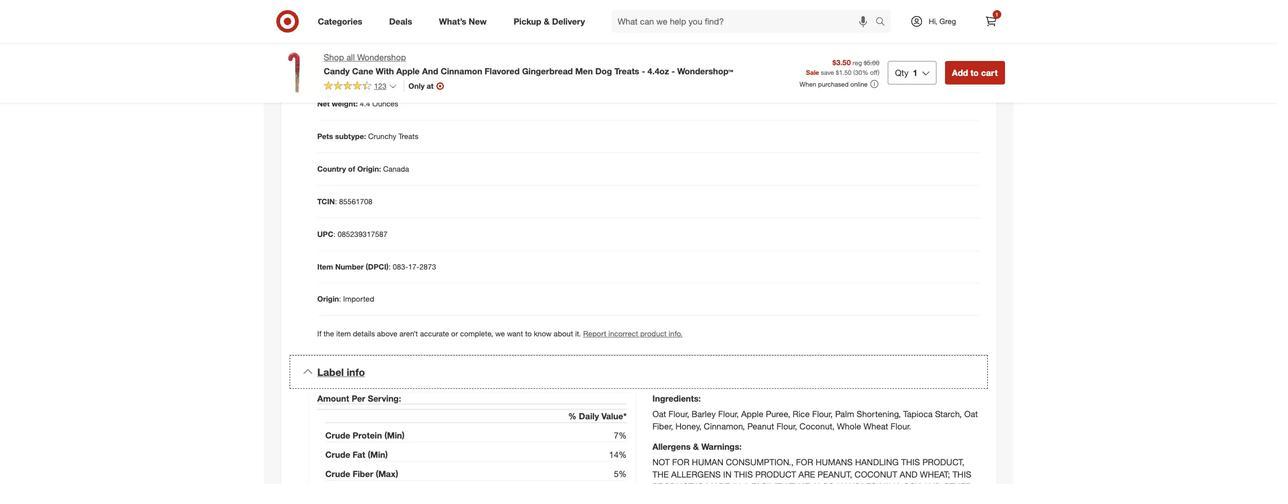 Task type: describe. For each thing, give the bounding box(es) containing it.
5%
[[614, 469, 627, 480]]

1 horizontal spatial this
[[902, 458, 920, 468]]

: for 085239317587
[[334, 230, 336, 239]]

2 oat from the left
[[965, 410, 978, 420]]

0 horizontal spatial and
[[900, 470, 918, 481]]

(dpci)
[[366, 262, 389, 271]]

crude protein (min)
[[325, 431, 405, 442]]

pets subtype: crunchy treats
[[317, 132, 419, 141]]

amount
[[317, 394, 349, 405]]

delivery
[[552, 16, 585, 27]]

$3.50
[[833, 58, 851, 67]]

net
[[317, 99, 330, 108]]

number
[[335, 262, 364, 271]]

1 link
[[980, 10, 1003, 33]]

2 - from the left
[[672, 66, 675, 77]]

deals
[[389, 16, 412, 27]]

cinnamon,
[[704, 422, 745, 432]]

purchased
[[819, 80, 849, 88]]

allergens
[[653, 442, 691, 453]]

candy
[[324, 66, 350, 77]]

1 oat from the left
[[653, 410, 667, 420]]

shop
[[324, 52, 344, 63]]

: for imported
[[339, 295, 341, 304]]

per
[[352, 394, 366, 405]]

: right per on the left
[[399, 394, 401, 405]]

only
[[409, 81, 425, 90]]

canada
[[383, 164, 409, 173]]

handling
[[856, 458, 899, 468]]

(
[[854, 69, 855, 77]]

add to cart button
[[945, 61, 1005, 85]]

categories
[[318, 16, 363, 27]]

item number (dpci) : 083-17-2873
[[317, 262, 436, 271]]

)
[[878, 69, 880, 77]]

men
[[576, 66, 593, 77]]

deals link
[[380, 10, 426, 33]]

ounces
[[372, 99, 398, 108]]

label info button
[[290, 355, 988, 390]]

flour, up honey,
[[669, 410, 690, 420]]

search button
[[871, 10, 897, 35]]

tcin
[[317, 197, 335, 206]]

cinnamon
[[441, 66, 482, 77]]

crude for crude fat (min)
[[325, 450, 350, 461]]

and
[[422, 66, 438, 77]]

fiber
[[353, 469, 374, 480]]

1.50
[[839, 69, 852, 77]]

info.
[[669, 330, 683, 339]]

imported
[[343, 295, 374, 304]]

1 horizontal spatial 1
[[996, 11, 999, 18]]

flour, down the puree,
[[777, 422, 798, 432]]

123
[[374, 81, 387, 90]]

qty
[[895, 67, 909, 78]]

shop all wondershop candy cane with apple and cinnamon flavored gingerbread men dog treats - 4.4oz - wondershop™
[[324, 52, 734, 77]]

daily
[[579, 412, 599, 422]]

30
[[855, 69, 863, 77]]

whole
[[837, 422, 862, 432]]

peanut,
[[818, 470, 853, 481]]

crude fiber (max)
[[325, 469, 398, 480]]

What can we help you find? suggestions appear below search field
[[612, 10, 878, 33]]

cane
[[352, 66, 373, 77]]

add to cart
[[952, 67, 998, 78]]

that
[[790, 482, 810, 485]]

accurate
[[420, 330, 449, 339]]

wondershop™
[[678, 66, 734, 77]]

$
[[836, 69, 839, 77]]

0 vertical spatial product
[[756, 470, 797, 481]]

4.4
[[360, 99, 370, 108]]

crude fat (min)
[[325, 450, 388, 461]]

flour, up coconut,
[[813, 410, 833, 420]]

allergens
[[672, 470, 721, 481]]

1 - from the left
[[642, 66, 646, 77]]

0 horizontal spatial product
[[653, 482, 694, 485]]

item
[[336, 330, 351, 339]]

(min) for crude fat (min)
[[368, 450, 388, 461]]

85561708
[[339, 197, 373, 206]]

search
[[871, 17, 897, 28]]

value*
[[602, 412, 627, 422]]

honey,
[[676, 422, 702, 432]]

origin : imported
[[317, 295, 374, 304]]

milk,
[[879, 482, 902, 485]]

2 horizontal spatial this
[[953, 470, 972, 481]]

warnings:
[[702, 442, 742, 453]]

label info
[[317, 366, 365, 379]]

info
[[347, 366, 365, 379]]

breed
[[317, 66, 339, 75]]

protein
[[353, 431, 382, 442]]

: left 083-
[[389, 262, 391, 271]]

hi,
[[929, 17, 938, 26]]

wheat;
[[920, 470, 951, 481]]

coconut
[[855, 470, 898, 481]]

also
[[813, 482, 835, 485]]

17-
[[408, 262, 420, 271]]

categories link
[[309, 10, 376, 33]]

it.
[[575, 330, 581, 339]]

know
[[534, 330, 552, 339]]

incorrect
[[609, 330, 639, 339]]



Task type: vqa. For each thing, say whether or not it's contained in the screenshot.


Task type: locate. For each thing, give the bounding box(es) containing it.
1 horizontal spatial treats
[[615, 66, 640, 77]]

crude up crude fat (min)
[[325, 431, 350, 442]]

1 crude from the top
[[325, 431, 350, 442]]

1 vertical spatial and
[[924, 482, 941, 485]]

humans
[[816, 458, 853, 468]]

this up soy
[[902, 458, 920, 468]]

0 horizontal spatial for
[[673, 458, 690, 468]]

treats inside shop all wondershop candy cane with apple and cinnamon flavored gingerbread men dog treats - 4.4oz - wondershop™
[[615, 66, 640, 77]]

human
[[692, 458, 724, 468]]

puree,
[[766, 410, 791, 420]]

what's new
[[439, 16, 487, 27]]

treats right dog
[[615, 66, 640, 77]]

pickup & delivery
[[514, 16, 585, 27]]

and
[[900, 470, 918, 481], [924, 482, 941, 485]]

for down allergens
[[673, 458, 690, 468]]

1 right greg
[[996, 11, 999, 18]]

3 crude from the top
[[325, 469, 350, 480]]

0 vertical spatial &
[[544, 16, 550, 27]]

with
[[376, 66, 394, 77]]

handles
[[838, 482, 877, 485]]

crude
[[325, 431, 350, 442], [325, 450, 350, 461], [325, 469, 350, 480]]

this up a
[[734, 470, 753, 481]]

1 horizontal spatial and
[[924, 482, 941, 485]]

at
[[427, 81, 434, 90]]

country
[[317, 164, 346, 173]]

pickup
[[514, 16, 542, 27]]

image of candy cane with apple and cinnamon flavored gingerbread men dog treats - 4.4oz - wondershop™ image
[[272, 51, 315, 94]]

1 vertical spatial product
[[653, 482, 694, 485]]

crude left 'fiber'
[[325, 469, 350, 480]]

net weight: 4.4 ounces
[[317, 99, 398, 108]]

0 horizontal spatial %
[[569, 412, 577, 422]]

subtype:
[[335, 132, 366, 141]]

1 vertical spatial (min)
[[368, 450, 388, 461]]

wondershop
[[357, 52, 406, 63]]

1 horizontal spatial -
[[672, 66, 675, 77]]

for up are
[[796, 458, 814, 468]]

(min) right protein
[[385, 431, 405, 442]]

: for 85561708
[[335, 197, 337, 206]]

1 vertical spatial to
[[525, 330, 532, 339]]

ingredients:
[[653, 394, 701, 405]]

when purchased online
[[800, 80, 868, 88]]

0 vertical spatial (min)
[[385, 431, 405, 442]]

1 horizontal spatial to
[[971, 67, 979, 78]]

coconut,
[[800, 422, 835, 432]]

1 vertical spatial treats
[[399, 132, 419, 141]]

1 right qty
[[913, 67, 918, 78]]

& inside allergens & warnings: not for human consumption., for humans handling this product, the allergens in this product are peanut, coconut and wheat; this product is made in a facility that also handles milk, soy and oth
[[693, 442, 699, 453]]

% daily value*
[[569, 412, 627, 422]]

hi, greg
[[929, 17, 957, 26]]

pickup & delivery link
[[505, 10, 599, 33]]

$5.00
[[864, 59, 880, 67]]

or
[[451, 330, 458, 339]]

only at
[[409, 81, 434, 90]]

1 vertical spatial crude
[[325, 450, 350, 461]]

1 horizontal spatial for
[[796, 458, 814, 468]]

crude for crude protein (min)
[[325, 431, 350, 442]]

and up soy
[[900, 470, 918, 481]]

product
[[641, 330, 667, 339]]

cart
[[982, 67, 998, 78]]

product down the
[[653, 482, 694, 485]]

085239317587
[[338, 230, 388, 239]]

ingredients: oat flour, barley flour, apple puree, rice flour, palm shortening, tapioca starch, oat fiber, honey, cinnamon, peanut flour, coconut, whole wheat flour.
[[653, 394, 978, 432]]

all
[[347, 52, 355, 63]]

0 vertical spatial to
[[971, 67, 979, 78]]

made
[[706, 482, 730, 485]]

1 for from the left
[[673, 458, 690, 468]]

serving
[[368, 394, 399, 405]]

1 horizontal spatial &
[[693, 442, 699, 453]]

0 horizontal spatial 1
[[913, 67, 918, 78]]

treats right crunchy on the top left
[[399, 132, 419, 141]]

0 horizontal spatial oat
[[653, 410, 667, 420]]

crude left fat
[[325, 450, 350, 461]]

treats
[[615, 66, 640, 77], [399, 132, 419, 141]]

1 horizontal spatial oat
[[965, 410, 978, 420]]

1 vertical spatial in
[[733, 482, 741, 485]]

0 vertical spatial in
[[724, 470, 732, 481]]

in up made
[[724, 470, 732, 481]]

flavored
[[485, 66, 520, 77]]

1 vertical spatial &
[[693, 442, 699, 453]]

barley
[[692, 410, 716, 420]]

oat right starch,
[[965, 410, 978, 420]]

fat
[[353, 450, 365, 461]]

(min) right fat
[[368, 450, 388, 461]]

& for warnings:
[[693, 442, 699, 453]]

apple
[[396, 66, 420, 77]]

0 vertical spatial treats
[[615, 66, 640, 77]]

sale
[[806, 69, 820, 77]]

2 crude from the top
[[325, 450, 350, 461]]

(max)
[[376, 469, 398, 480]]

consumption.,
[[726, 458, 794, 468]]

the
[[653, 470, 669, 481]]

0 vertical spatial crude
[[325, 431, 350, 442]]

0 vertical spatial %
[[863, 69, 869, 77]]

0 vertical spatial 1
[[996, 11, 999, 18]]

origin:
[[357, 164, 381, 173]]

0 horizontal spatial to
[[525, 330, 532, 339]]

product,
[[923, 458, 965, 468]]

% left daily
[[569, 412, 577, 422]]

wheat
[[864, 422, 889, 432]]

4.4oz
[[648, 66, 669, 77]]

: left imported on the bottom of the page
[[339, 295, 341, 304]]

oat up fiber,
[[653, 410, 667, 420]]

complete,
[[460, 330, 493, 339]]

details
[[353, 330, 375, 339]]

breed size: all sizes
[[317, 66, 387, 75]]

product
[[756, 470, 797, 481], [653, 482, 694, 485]]

0 horizontal spatial &
[[544, 16, 550, 27]]

0 horizontal spatial in
[[724, 470, 732, 481]]

item
[[317, 262, 333, 271]]

this
[[902, 458, 920, 468], [734, 470, 753, 481], [953, 470, 972, 481]]

(min) for crude protein (min)
[[385, 431, 405, 442]]

oat
[[653, 410, 667, 420], [965, 410, 978, 420]]

to right the add
[[971, 67, 979, 78]]

are
[[799, 470, 816, 481]]

& up human
[[693, 442, 699, 453]]

% inside "$3.50 reg $5.00 sale save $ 1.50 ( 30 % off )"
[[863, 69, 869, 77]]

123 link
[[324, 81, 397, 93]]

& right pickup
[[544, 16, 550, 27]]

2 for from the left
[[796, 458, 814, 468]]

in
[[724, 470, 732, 481], [733, 482, 741, 485]]

1 horizontal spatial %
[[863, 69, 869, 77]]

upc
[[317, 230, 334, 239]]

palm
[[836, 410, 855, 420]]

what's new link
[[430, 10, 500, 33]]

sizes
[[369, 66, 387, 75]]

0 horizontal spatial this
[[734, 470, 753, 481]]

- left 4.4oz
[[642, 66, 646, 77]]

flour, up 'cinnamon,'
[[719, 410, 739, 420]]

peanut
[[748, 422, 775, 432]]

tapioca
[[904, 410, 933, 420]]

product up facility
[[756, 470, 797, 481]]

report incorrect product info. button
[[583, 329, 683, 340]]

: left 85561708
[[335, 197, 337, 206]]

1 vertical spatial 1
[[913, 67, 918, 78]]

shortening,
[[857, 410, 901, 420]]

crunchy
[[368, 132, 397, 141]]

flour,
[[669, 410, 690, 420], [719, 410, 739, 420], [813, 410, 833, 420], [777, 422, 798, 432]]

crude for crude fiber (max)
[[325, 469, 350, 480]]

to inside button
[[971, 67, 979, 78]]

1 vertical spatial %
[[569, 412, 577, 422]]

: left 085239317587
[[334, 230, 336, 239]]

when
[[800, 80, 817, 88]]

%
[[863, 69, 869, 77], [569, 412, 577, 422]]

% left 'off'
[[863, 69, 869, 77]]

0 horizontal spatial -
[[642, 66, 646, 77]]

weight:
[[332, 99, 358, 108]]

0 horizontal spatial treats
[[399, 132, 419, 141]]

0 vertical spatial and
[[900, 470, 918, 481]]

and down "wheat;"
[[924, 482, 941, 485]]

:
[[335, 197, 337, 206], [334, 230, 336, 239], [389, 262, 391, 271], [339, 295, 341, 304], [399, 394, 401, 405]]

2 vertical spatial crude
[[325, 469, 350, 480]]

& for delivery
[[544, 16, 550, 27]]

the
[[324, 330, 334, 339]]

country of origin: canada
[[317, 164, 409, 173]]

2873
[[420, 262, 436, 271]]

off
[[871, 69, 878, 77]]

this down product,
[[953, 470, 972, 481]]

1 horizontal spatial in
[[733, 482, 741, 485]]

- right 4.4oz
[[672, 66, 675, 77]]

in left a
[[733, 482, 741, 485]]

to right 'want'
[[525, 330, 532, 339]]

1 horizontal spatial product
[[756, 470, 797, 481]]

new
[[469, 16, 487, 27]]



